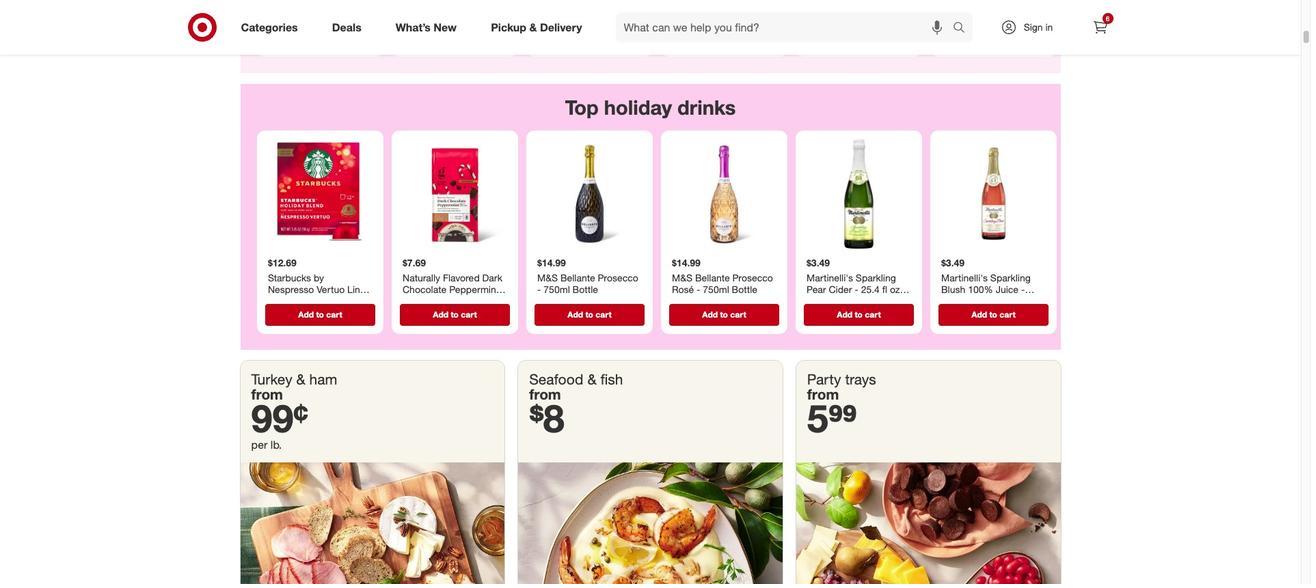 Task type: locate. For each thing, give the bounding box(es) containing it.
fl down blush
[[963, 296, 968, 307]]

0 horizontal spatial from
[[251, 386, 283, 404]]

0 horizontal spatial 750ml
[[544, 284, 570, 295]]

3 from from the left
[[808, 386, 839, 404]]

750ml inside $14.99 m&s bellante prosecco rosé - 750ml bottle
[[703, 284, 729, 295]]

reduced sodium chicken broth - 32oz - good & gather™ add to cart
[[941, 0, 1039, 42]]

0 horizontal spatial prosecco
[[598, 272, 638, 283]]

2 horizontal spatial from
[[808, 386, 839, 404]]

- inside $3.49 martinelli's sparkling pear cider - 25.4 fl oz bottle
[[855, 284, 859, 295]]

chicken down condensed
[[714, 6, 749, 18]]

& inside turkey & ham from
[[297, 371, 306, 389]]

0 horizontal spatial m&s
[[537, 272, 558, 283]]

sparkling
[[856, 272, 896, 283], [991, 272, 1031, 283]]

1 prosecco from the left
[[598, 272, 638, 283]]

2 bellante from the left
[[695, 272, 730, 283]]

0 vertical spatial turkey
[[845, 6, 873, 18]]

prosecco inside $14.99 m&s bellante prosecco - 750ml bottle
[[598, 272, 638, 283]]

25.4
[[861, 284, 880, 295], [941, 296, 960, 307]]

gravy
[[875, 6, 900, 18]]

deals
[[332, 20, 362, 34]]

1 bellante from the left
[[560, 272, 595, 283]]

$14.99 inside $14.99 m&s bellante prosecco rosé - 750ml bottle
[[672, 257, 701, 269]]

0 horizontal spatial $3.49
[[807, 257, 830, 269]]

1 horizontal spatial $3.49
[[941, 257, 965, 269]]

cream
[[672, 6, 701, 18]]

$14.99 inside $14.99 m&s bellante prosecco - 750ml bottle
[[537, 257, 566, 269]]

fl inside $3.49 martinelli's sparkling blush 100% juice - 25.4 fl oz bottle
[[963, 296, 968, 307]]

bottle
[[573, 284, 598, 295], [732, 284, 757, 295], [807, 296, 832, 307], [983, 296, 1009, 307]]

1 750ml from the left
[[544, 284, 570, 295]]

$14.99
[[537, 257, 566, 269], [672, 257, 701, 269]]

oz right the cider
[[890, 284, 900, 295]]

1 horizontal spatial 750ml
[[703, 284, 729, 295]]

from inside party trays from
[[808, 386, 839, 404]]

top holiday drinks
[[565, 95, 736, 119]]

& left fish at the bottom
[[588, 371, 597, 389]]

add to cart for m&s bellante prosecco rosé - 750ml bottle image
[[702, 309, 746, 320]]

categories
[[241, 20, 298, 34]]

0 horizontal spatial sparkling
[[856, 272, 896, 283]]

1 horizontal spatial from
[[530, 386, 561, 404]]

m&s bellante prosecco rosé - 750ml bottle image
[[667, 136, 782, 252]]

prosecco inside $14.99 m&s bellante prosecco rosé - 750ml bottle
[[733, 272, 773, 283]]

turkey up 99¢
[[251, 371, 293, 389]]

0 horizontal spatial martinelli's
[[807, 272, 853, 283]]

25.4 inside $3.49 martinelli's sparkling blush 100% juice - 25.4 fl oz bottle
[[941, 296, 960, 307]]

$3.49 for $3.49 martinelli's sparkling blush 100% juice - 25.4 fl oz bottle
[[941, 257, 965, 269]]

1 horizontal spatial fl
[[963, 296, 968, 307]]

& right pickup
[[530, 20, 537, 34]]

martinelli's up blush
[[941, 272, 988, 283]]

seafood & fish from
[[530, 371, 623, 404]]

search
[[947, 22, 980, 35]]

1 vertical spatial oz
[[970, 296, 980, 307]]

reduced
[[941, 0, 980, 6]]

m&s for rosé
[[672, 272, 693, 283]]

bellante
[[560, 272, 595, 283], [695, 272, 730, 283]]

pear
[[807, 284, 826, 295]]

- inside heinz home style roasted turkey gravy - 12oz add to cart
[[903, 6, 907, 18]]

ham
[[310, 371, 338, 389]]

new
[[434, 20, 457, 34]]

reduced sodium chicken broth - 32oz - good & gather™ link
[[936, 0, 1052, 30]]

$7.69 link
[[397, 136, 513, 301]]

bellante for 750ml
[[695, 272, 730, 283]]

add
[[298, 32, 314, 42], [433, 32, 448, 42], [568, 32, 583, 42], [702, 32, 718, 42], [837, 32, 853, 42], [972, 32, 987, 42], [298, 309, 314, 320], [433, 309, 448, 320], [568, 309, 583, 320], [702, 309, 718, 320], [837, 309, 853, 320], [972, 309, 987, 320]]

1 horizontal spatial m&s
[[672, 272, 693, 283]]

trays
[[846, 371, 877, 389]]

martinelli's sparkling pear cider - 25.4 fl oz bottle image
[[801, 136, 917, 252]]

$14.99 for $14.99 m&s bellante prosecco - 750ml bottle
[[537, 257, 566, 269]]

1 carousel region from the top
[[240, 0, 1061, 84]]

1 horizontal spatial martinelli's
[[941, 272, 988, 283]]

99¢
[[251, 396, 308, 442]]

0 vertical spatial fl
[[883, 284, 887, 295]]

pickup
[[491, 20, 527, 34]]

from inside turkey & ham from
[[251, 386, 283, 404]]

1 $14.99 from the left
[[537, 257, 566, 269]]

per lb.
[[251, 439, 282, 452]]

heinz
[[807, 0, 831, 6]]

per
[[251, 439, 268, 452]]

2 $3.49 from the left
[[941, 257, 965, 269]]

sparkling for -
[[991, 272, 1031, 283]]

2 martinelli's from the left
[[941, 272, 988, 283]]

2 $14.99 from the left
[[672, 257, 701, 269]]

m&s
[[537, 272, 558, 283], [672, 272, 693, 283]]

heinz home style roasted turkey gravy - 12oz add to cart
[[807, 0, 907, 42]]

martinelli's up the cider
[[807, 272, 853, 283]]

categories link
[[229, 12, 315, 42]]

turkey inside heinz home style roasted turkey gravy - 12oz add to cart
[[845, 6, 873, 18]]

m&s inside $14.99 m&s bellante prosecco - 750ml bottle
[[537, 272, 558, 283]]

$14.99 m&s bellante prosecco - 750ml bottle
[[537, 257, 638, 295]]

campbell's
[[672, 0, 720, 6]]

& left ham
[[297, 371, 306, 389]]

fl
[[883, 284, 887, 295], [963, 296, 968, 307]]

party
[[808, 371, 842, 389]]

1 vertical spatial turkey
[[251, 371, 293, 389]]

sparkling inside $3.49 martinelli's sparkling blush 100% juice - 25.4 fl oz bottle
[[991, 272, 1031, 283]]

chicken down the reduced at the top right of page
[[941, 6, 976, 18]]

2 from from the left
[[530, 386, 561, 404]]

1 sparkling from the left
[[856, 272, 896, 283]]

martinelli's inside $3.49 martinelli's sparkling pear cider - 25.4 fl oz bottle
[[807, 272, 853, 283]]

turkey down home
[[845, 6, 873, 18]]

style
[[862, 0, 883, 6]]

25.4 down blush
[[941, 296, 960, 307]]

from inside seafood & fish from
[[530, 386, 561, 404]]

100%
[[968, 284, 993, 295]]

6
[[1106, 14, 1110, 23]]

1 from from the left
[[251, 386, 283, 404]]

1 chicken from the left
[[714, 6, 749, 18]]

0 horizontal spatial $14.99
[[537, 257, 566, 269]]

from
[[251, 386, 283, 404], [530, 386, 561, 404], [808, 386, 839, 404]]

heinz home style roasted turkey gravy - 12oz link
[[801, 0, 917, 30]]

& inside reduced sodium chicken broth - 32oz - good & gather™ add to cart
[[968, 18, 974, 30]]

& right good
[[968, 18, 974, 30]]

&
[[968, 18, 974, 30], [530, 20, 537, 34], [297, 371, 306, 389], [588, 371, 597, 389]]

martinelli's sparkling blush 100% juice - 25.4 fl oz bottle image
[[936, 136, 1052, 252]]

$3.49 martinelli's sparkling pear cider - 25.4 fl oz bottle
[[807, 257, 900, 307]]

1 vertical spatial 25.4
[[941, 296, 960, 307]]

naturally flavored dark chocolate peppermint light roast coffee ground coffee - 12oz - good & gather™ image
[[397, 136, 513, 252]]

starbucks by nespresso vertuo line pods - starbucks holiday blend (target exclusive) image
[[262, 136, 378, 252]]

chicken
[[714, 6, 749, 18], [941, 6, 976, 18]]

0 horizontal spatial bellante
[[560, 272, 595, 283]]

good
[[941, 18, 966, 30]]

0 horizontal spatial fl
[[883, 284, 887, 295]]

& for pickup & delivery
[[530, 20, 537, 34]]

0 horizontal spatial 25.4
[[861, 284, 880, 295]]

1 vertical spatial fl
[[963, 296, 968, 307]]

what's
[[396, 20, 431, 34]]

sign in
[[1024, 21, 1054, 33]]

carousel region
[[240, 0, 1061, 84], [240, 84, 1061, 361]]

2 carousel region from the top
[[240, 84, 1061, 361]]

1 horizontal spatial 25.4
[[941, 296, 960, 307]]

0 horizontal spatial oz
[[890, 284, 900, 295]]

bellante inside $14.99 m&s bellante prosecco - 750ml bottle
[[560, 272, 595, 283]]

soup
[[752, 6, 774, 18]]

to
[[316, 32, 324, 42], [451, 32, 459, 42], [585, 32, 593, 42], [720, 32, 728, 42], [855, 32, 863, 42], [990, 32, 998, 42], [316, 309, 324, 320], [451, 309, 459, 320], [585, 309, 593, 320], [720, 309, 728, 320], [855, 309, 863, 320], [990, 309, 998, 320]]

bellante for bottle
[[560, 272, 595, 283]]

fish
[[601, 371, 623, 389]]

2 chicken from the left
[[941, 6, 976, 18]]

0 horizontal spatial turkey
[[251, 371, 293, 389]]

sign in link
[[989, 12, 1075, 42]]

$3.49 martinelli's sparkling blush 100% juice - 25.4 fl oz bottle
[[941, 257, 1031, 307]]

5
[[808, 396, 829, 442]]

oz
[[890, 284, 900, 295], [970, 296, 980, 307]]

2 prosecco from the left
[[733, 272, 773, 283]]

1 horizontal spatial turkey
[[845, 6, 873, 18]]

add to cart
[[298, 32, 342, 42], [433, 32, 477, 42], [568, 32, 612, 42], [298, 309, 342, 320], [433, 309, 477, 320], [568, 309, 612, 320], [702, 309, 746, 320], [837, 309, 881, 320], [972, 309, 1016, 320]]

cider
[[829, 284, 852, 295]]

1 martinelli's from the left
[[807, 272, 853, 283]]

2 sparkling from the left
[[991, 272, 1031, 283]]

martinelli's
[[807, 272, 853, 283], [941, 272, 988, 283]]

bellante inside $14.99 m&s bellante prosecco rosé - 750ml bottle
[[695, 272, 730, 283]]

1 horizontal spatial sparkling
[[991, 272, 1031, 283]]

2 750ml from the left
[[703, 284, 729, 295]]

sparkling inside $3.49 martinelli's sparkling pear cider - 25.4 fl oz bottle
[[856, 272, 896, 283]]

- inside campbell's condensed cream of chicken soup - 10.5oz add to cart
[[672, 18, 676, 30]]

turkey
[[845, 6, 873, 18], [251, 371, 293, 389]]

$3.49 inside $3.49 martinelli's sparkling blush 100% juice - 25.4 fl oz bottle
[[941, 257, 965, 269]]

1 horizontal spatial chicken
[[941, 6, 976, 18]]

prosecco
[[598, 272, 638, 283], [733, 272, 773, 283]]

oz inside $3.49 martinelli's sparkling pear cider - 25.4 fl oz bottle
[[890, 284, 900, 295]]

martinelli's for 100%
[[941, 272, 988, 283]]

$7.69
[[403, 257, 426, 269]]

0 vertical spatial oz
[[890, 284, 900, 295]]

fl right the cider
[[883, 284, 887, 295]]

rosé
[[672, 284, 694, 295]]

1 horizontal spatial prosecco
[[733, 272, 773, 283]]

oz down 100%
[[970, 296, 980, 307]]

2 m&s from the left
[[672, 272, 693, 283]]

1 horizontal spatial $14.99
[[672, 257, 701, 269]]

$3.49 up blush
[[941, 257, 965, 269]]

martinelli's inside $3.49 martinelli's sparkling blush 100% juice - 25.4 fl oz bottle
[[941, 272, 988, 283]]

add to cart button
[[265, 26, 375, 48], [400, 26, 510, 48], [535, 26, 645, 48], [669, 26, 779, 48], [804, 26, 914, 48], [939, 26, 1049, 48], [265, 304, 375, 326], [400, 304, 510, 326], [535, 304, 645, 326], [669, 304, 779, 326], [804, 304, 914, 326], [939, 304, 1049, 326]]

cart
[[326, 32, 342, 42], [461, 32, 477, 42], [596, 32, 612, 42], [730, 32, 746, 42], [865, 32, 881, 42], [1000, 32, 1016, 42], [326, 309, 342, 320], [461, 309, 477, 320], [596, 309, 612, 320], [730, 309, 746, 320], [865, 309, 881, 320], [1000, 309, 1016, 320]]

32oz
[[1012, 6, 1032, 18]]

1 m&s from the left
[[537, 272, 558, 283]]

& inside seafood & fish from
[[588, 371, 597, 389]]

750ml inside $14.99 m&s bellante prosecco - 750ml bottle
[[544, 284, 570, 295]]

$3.49 up pear
[[807, 257, 830, 269]]

top
[[565, 95, 599, 119]]

add inside heinz home style roasted turkey gravy - 12oz add to cart
[[837, 32, 853, 42]]

lb.
[[271, 439, 282, 452]]

m&s inside $14.99 m&s bellante prosecco rosé - 750ml bottle
[[672, 272, 693, 283]]

25.4 right the cider
[[861, 284, 880, 295]]

$3.49 inside $3.49 martinelli's sparkling pear cider - 25.4 fl oz bottle
[[807, 257, 830, 269]]

1 horizontal spatial bellante
[[695, 272, 730, 283]]

bottle inside $14.99 m&s bellante prosecco rosé - 750ml bottle
[[732, 284, 757, 295]]

fl inside $3.49 martinelli's sparkling pear cider - 25.4 fl oz bottle
[[883, 284, 887, 295]]

to inside campbell's condensed cream of chicken soup - 10.5oz add to cart
[[720, 32, 728, 42]]

1 $3.49 from the left
[[807, 257, 830, 269]]

750ml
[[544, 284, 570, 295], [703, 284, 729, 295]]

campbell's condensed cream of chicken soup - 10.5oz link
[[667, 0, 782, 30]]

0 vertical spatial 25.4
[[861, 284, 880, 295]]

5 99
[[808, 396, 858, 442]]

$3.49
[[807, 257, 830, 269], [941, 257, 965, 269]]

1 horizontal spatial oz
[[970, 296, 980, 307]]

0 horizontal spatial chicken
[[714, 6, 749, 18]]

-
[[903, 6, 907, 18], [1005, 6, 1009, 18], [1035, 6, 1039, 18], [672, 18, 676, 30], [537, 284, 541, 295], [697, 284, 700, 295], [855, 284, 859, 295], [1021, 284, 1025, 295]]



Task type: describe. For each thing, give the bounding box(es) containing it.
campbell's condensed cream of chicken soup - 10.5oz add to cart
[[672, 0, 774, 42]]

add to cart for starbucks by nespresso vertuo line pods - starbucks holiday blend (target exclusive) image
[[298, 309, 342, 320]]

to inside heinz home style roasted turkey gravy - 12oz add to cart
[[855, 32, 863, 42]]

roasted
[[807, 6, 843, 18]]

bottle inside $14.99 m&s bellante prosecco - 750ml bottle
[[573, 284, 598, 295]]

- inside $14.99 m&s bellante prosecco rosé - 750ml bottle
[[697, 284, 700, 295]]

turkey inside turkey & ham from
[[251, 371, 293, 389]]

m&s bellante prosecco - 750ml bottle image
[[532, 136, 647, 252]]

add inside campbell's condensed cream of chicken soup - 10.5oz add to cart
[[702, 32, 718, 42]]

of
[[703, 6, 712, 18]]

$14.99 m&s bellante prosecco rosé - 750ml bottle
[[672, 257, 773, 295]]

cart inside heinz home style roasted turkey gravy - 12oz add to cart
[[865, 32, 881, 42]]

blush
[[941, 284, 966, 295]]

party trays from
[[808, 371, 877, 404]]

25.4 inside $3.49 martinelli's sparkling pear cider - 25.4 fl oz bottle
[[861, 284, 880, 295]]

carousel region containing top holiday drinks
[[240, 84, 1061, 361]]

- inside $3.49 martinelli's sparkling blush 100% juice - 25.4 fl oz bottle
[[1021, 284, 1025, 295]]

prosecco for m&s bellante prosecco - 750ml bottle
[[598, 272, 638, 283]]

home
[[834, 0, 859, 6]]

chicken inside campbell's condensed cream of chicken soup - 10.5oz add to cart
[[714, 6, 749, 18]]

carousel region containing campbell's condensed cream of chicken soup - 10.5oz
[[240, 0, 1061, 84]]

$14.99 for $14.99 m&s bellante prosecco rosé - 750ml bottle
[[672, 257, 701, 269]]

what's new link
[[384, 12, 474, 42]]

add to cart for naturally flavored dark chocolate peppermint light roast coffee ground coffee - 12oz - good & gather™ image
[[433, 309, 477, 320]]

oz inside $3.49 martinelli's sparkling blush 100% juice - 25.4 fl oz bottle
[[970, 296, 980, 307]]

sodium
[[983, 0, 1016, 6]]

$12.69 link
[[262, 136, 378, 301]]

add to cart for the martinelli's sparkling blush 100% juice - 25.4 fl oz bottle image
[[972, 309, 1016, 320]]

$8
[[530, 396, 565, 442]]

add inside reduced sodium chicken broth - 32oz - good & gather™ add to cart
[[972, 32, 987, 42]]

what's new
[[396, 20, 457, 34]]

delivery
[[540, 20, 582, 34]]

12oz
[[807, 18, 827, 30]]

pickup & delivery link
[[480, 12, 600, 42]]

99
[[829, 396, 858, 442]]

- inside $14.99 m&s bellante prosecco - 750ml bottle
[[537, 284, 541, 295]]

broth
[[979, 6, 1003, 18]]

bottle inside $3.49 martinelli's sparkling pear cider - 25.4 fl oz bottle
[[807, 296, 832, 307]]

& for turkey & ham from
[[297, 371, 306, 389]]

m&s for -
[[537, 272, 558, 283]]

from for 99¢
[[251, 386, 283, 404]]

& for seafood & fish from
[[588, 371, 597, 389]]

in
[[1046, 21, 1054, 33]]

to inside reduced sodium chicken broth - 32oz - good & gather™ add to cart
[[990, 32, 998, 42]]

6 link
[[1086, 12, 1116, 42]]

cart inside campbell's condensed cream of chicken soup - 10.5oz add to cart
[[730, 32, 746, 42]]

martinelli's for cider
[[807, 272, 853, 283]]

pickup & delivery
[[491, 20, 582, 34]]

cart inside reduced sodium chicken broth - 32oz - good & gather™ add to cart
[[1000, 32, 1016, 42]]

$12.69
[[268, 257, 296, 269]]

holiday
[[605, 95, 672, 119]]

bottle inside $3.49 martinelli's sparkling blush 100% juice - 25.4 fl oz bottle
[[983, 296, 1009, 307]]

from for $8
[[530, 386, 561, 404]]

chicken inside reduced sodium chicken broth - 32oz - good & gather™ add to cart
[[941, 6, 976, 18]]

10.5oz
[[678, 18, 707, 30]]

condensed
[[723, 0, 773, 6]]

juice
[[996, 284, 1019, 295]]

add to cart for martinelli's sparkling pear cider - 25.4 fl oz bottle 'image'
[[837, 309, 881, 320]]

turkey & ham from
[[251, 371, 338, 404]]

deals link
[[321, 12, 379, 42]]

seafood
[[530, 371, 584, 389]]

sign
[[1024, 21, 1043, 33]]

What can we help you find? suggestions appear below search field
[[616, 12, 957, 42]]

add to cart for m&s bellante prosecco - 750ml bottle image
[[568, 309, 612, 320]]

gather™
[[977, 18, 1012, 30]]

drinks
[[678, 95, 736, 119]]

sparkling for 25.4
[[856, 272, 896, 283]]

prosecco for m&s bellante prosecco rosé - 750ml bottle
[[733, 272, 773, 283]]

$3.49 for $3.49 martinelli's sparkling pear cider - 25.4 fl oz bottle
[[807, 257, 830, 269]]

search button
[[947, 12, 980, 45]]



Task type: vqa. For each thing, say whether or not it's contained in the screenshot.
electronics.
no



